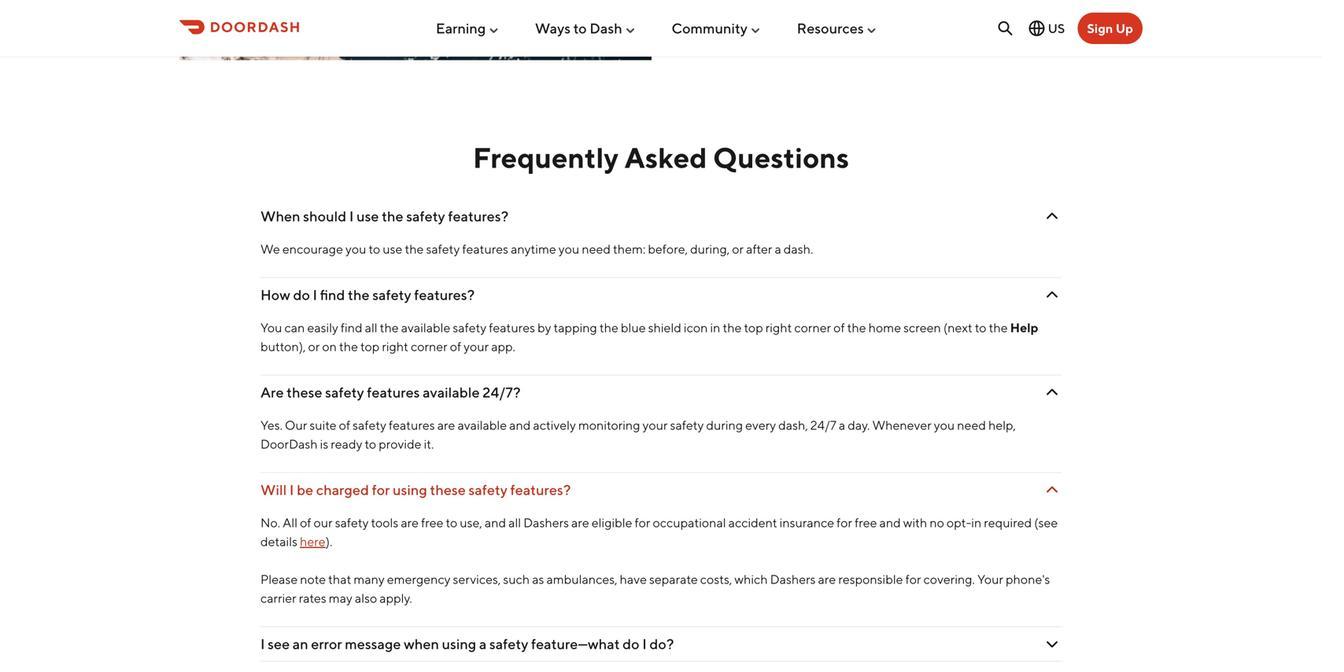 Task type: vqa. For each thing, say whether or not it's contained in the screenshot.
Please note that many emergency services, such as ambulances, have separate costs, which Dashers are responsible for covering. Your phone's carrier rates may also apply.
yes



Task type: describe. For each thing, give the bounding box(es) containing it.
0 horizontal spatial using
[[393, 482, 427, 499]]

chevron down image for how do i find the safety features?
[[1043, 286, 1062, 305]]

provide
[[379, 437, 422, 452]]

us
[[1048, 21, 1065, 36]]

are right the tools
[[401, 516, 419, 531]]

up
[[1116, 21, 1134, 36]]

have
[[620, 572, 647, 587]]

dash
[[590, 20, 623, 37]]

need inside the yes. our suite of safety features are available and actively monitoring your safety during every dash, 24/7 a day. whenever you need help, doordash is ready to provide it.
[[958, 418, 986, 433]]

home
[[869, 320, 902, 335]]

after
[[746, 242, 773, 257]]

feature—what
[[531, 636, 620, 653]]

1 horizontal spatial all
[[509, 516, 521, 531]]

0 horizontal spatial need
[[582, 242, 611, 257]]

0 vertical spatial or
[[732, 242, 744, 257]]

to inside the yes. our suite of safety features are available and actively monitoring your safety during every dash, 24/7 a day. whenever you need help, doordash is ready to provide it.
[[365, 437, 376, 452]]

by
[[538, 320, 551, 335]]

community link
[[672, 14, 762, 43]]

of left home
[[834, 320, 845, 335]]

0 horizontal spatial these
[[287, 384, 322, 401]]

frequently
[[473, 141, 619, 174]]

(next
[[944, 320, 973, 335]]

are left eligible
[[572, 516, 590, 531]]

are
[[261, 384, 284, 401]]

during,
[[691, 242, 730, 257]]

for inside please note that many emergency services, such as ambulances, have separate costs, which dashers are responsible for covering. your phone's carrier rates may also apply.
[[906, 572, 922, 587]]

features? for how do i find the safety features?
[[414, 287, 475, 304]]

can
[[285, 320, 305, 335]]

see
[[268, 636, 290, 653]]

note
[[300, 572, 326, 587]]

also
[[355, 591, 377, 606]]

our
[[285, 418, 307, 433]]

ways to dash
[[535, 20, 623, 37]]

sign up button
[[1078, 13, 1143, 44]]

tools
[[371, 516, 399, 531]]

rates
[[299, 591, 327, 606]]

our
[[314, 516, 333, 531]]

will i be charged for using these safety features?
[[261, 482, 571, 499]]

costs,
[[701, 572, 732, 587]]

it.
[[424, 437, 434, 452]]

are inside the yes. our suite of safety features are available and actively monitoring your safety during every dash, 24/7 a day. whenever you need help, doordash is ready to provide it.
[[438, 418, 455, 433]]

may
[[329, 591, 353, 606]]

chevron down image for i see an error message when using a safety feature—what do i do?
[[1043, 635, 1062, 654]]

required
[[984, 516, 1032, 531]]

1 vertical spatial use
[[383, 242, 403, 257]]

dash,
[[779, 418, 808, 433]]

2 horizontal spatial and
[[880, 516, 901, 531]]

sign up
[[1088, 21, 1134, 36]]

i see an error message when using a safety feature—what do i do?
[[261, 636, 674, 653]]

with
[[904, 516, 928, 531]]

help,
[[989, 418, 1016, 433]]

resources
[[797, 20, 864, 37]]

yes.
[[261, 418, 283, 433]]

shield
[[648, 320, 682, 335]]

2 vertical spatial a
[[479, 636, 487, 653]]

dash.
[[784, 242, 814, 257]]

tapping
[[554, 320, 597, 335]]

eligible
[[592, 516, 633, 531]]

are these safety features available 24/7?
[[261, 384, 521, 401]]

ways to dash link
[[535, 14, 637, 43]]

should
[[303, 208, 347, 225]]

all inside you can easily find all the available safety features by tapping the blue shield icon in the top right corner of the home screen (next to the help button), or on the top right corner of your app.
[[365, 320, 378, 335]]

i left be
[[290, 482, 294, 499]]

your inside you can easily find all the available safety features by tapping the blue shield icon in the top right corner of the home screen (next to the help button), or on the top right corner of your app.
[[464, 339, 489, 354]]

how
[[261, 287, 290, 304]]

earning link
[[436, 14, 500, 43]]

2 vertical spatial features?
[[511, 482, 571, 499]]

of left app.
[[450, 339, 461, 354]]

when should i use the safety features?
[[261, 208, 509, 225]]

).
[[326, 535, 333, 550]]

2 free from the left
[[855, 516, 877, 531]]

questions
[[713, 141, 850, 174]]

be
[[297, 482, 313, 499]]

0 horizontal spatial right
[[382, 339, 409, 354]]

here ).
[[300, 535, 333, 550]]

charged
[[316, 482, 369, 499]]

easily
[[307, 320, 338, 335]]

here
[[300, 535, 326, 550]]

0 horizontal spatial do
[[293, 287, 310, 304]]

24/7
[[811, 418, 837, 433]]

yes. our suite of safety features are available and actively monitoring your safety during every dash, 24/7 a day. whenever you need help, doordash is ready to provide it.
[[261, 418, 1016, 452]]

your
[[978, 572, 1004, 587]]

during
[[707, 418, 743, 433]]

ways
[[535, 20, 571, 37]]

no. all of our safety tools are free to use, and all dashers are eligible for occupational accident insurance for free and with no opt-in required
[[261, 516, 1035, 531]]

for right insurance
[[837, 516, 853, 531]]

chevron down image for when should i use the safety features?
[[1043, 207, 1062, 226]]

details
[[261, 535, 298, 550]]

monitoring
[[579, 418, 640, 433]]

message
[[345, 636, 401, 653]]

on
[[322, 339, 337, 354]]

use,
[[460, 516, 482, 531]]

encourage
[[283, 242, 343, 257]]

0 horizontal spatial dashers
[[524, 516, 569, 531]]

error
[[311, 636, 342, 653]]

(see details
[[261, 516, 1058, 550]]

no.
[[261, 516, 280, 531]]

of inside the yes. our suite of safety features are available and actively monitoring your safety during every dash, 24/7 a day. whenever you need help, doordash is ready to provide it.
[[339, 418, 350, 433]]

0 vertical spatial top
[[744, 320, 763, 335]]

find for all
[[341, 320, 363, 335]]

button),
[[261, 339, 306, 354]]

1 vertical spatial corner
[[411, 339, 448, 354]]



Task type: locate. For each thing, give the bounding box(es) containing it.
0 horizontal spatial top
[[361, 339, 380, 354]]

and right use,
[[485, 516, 506, 531]]

1 horizontal spatial you
[[559, 242, 580, 257]]

1 horizontal spatial need
[[958, 418, 986, 433]]

available inside the yes. our suite of safety features are available and actively monitoring your safety during every dash, 24/7 a day. whenever you need help, doordash is ready to provide it.
[[458, 418, 507, 433]]

of
[[834, 320, 845, 335], [450, 339, 461, 354], [339, 418, 350, 433], [300, 516, 311, 531]]

chevron down image
[[1043, 481, 1062, 500], [1043, 635, 1062, 654]]

do right how
[[293, 287, 310, 304]]

chevron down image up (see
[[1043, 481, 1062, 500]]

or left on
[[308, 339, 320, 354]]

1 horizontal spatial a
[[775, 242, 782, 257]]

i up 'easily'
[[313, 287, 317, 304]]

0 horizontal spatial you
[[346, 242, 366, 257]]

available inside you can easily find all the available safety features by tapping the blue shield icon in the top right corner of the home screen (next to the help button), or on the top right corner of your app.
[[401, 320, 451, 335]]

do
[[293, 287, 310, 304], [623, 636, 640, 653]]

free down the will i be charged for using these safety features?
[[421, 516, 444, 531]]

your inside the yes. our suite of safety features are available and actively monitoring your safety during every dash, 24/7 a day. whenever you need help, doordash is ready to provide it.
[[643, 418, 668, 433]]

0 vertical spatial features?
[[448, 208, 509, 225]]

1 vertical spatial find
[[341, 320, 363, 335]]

dx - severe weather image
[[180, 0, 652, 60]]

0 horizontal spatial a
[[479, 636, 487, 653]]

when
[[261, 208, 300, 225]]

corner up are these safety features available 24/7?
[[411, 339, 448, 354]]

will
[[261, 482, 287, 499]]

1 vertical spatial or
[[308, 339, 320, 354]]

need
[[582, 242, 611, 257], [958, 418, 986, 433]]

please note that many emergency services, such as ambulances, have separate costs, which dashers are responsible for covering. your phone's carrier rates may also apply.
[[261, 572, 1051, 606]]

you right 'anytime'
[[559, 242, 580, 257]]

0 horizontal spatial and
[[485, 516, 506, 531]]

top right on
[[361, 339, 380, 354]]

1 vertical spatial right
[[382, 339, 409, 354]]

1 vertical spatial available
[[423, 384, 480, 401]]

to left use,
[[446, 516, 458, 531]]

are down are these safety features available 24/7?
[[438, 418, 455, 433]]

i right should
[[349, 208, 354, 225]]

of up ready
[[339, 418, 350, 433]]

1 horizontal spatial top
[[744, 320, 763, 335]]

doordash
[[261, 437, 318, 452]]

occupational
[[653, 516, 726, 531]]

whenever
[[873, 418, 932, 433]]

0 vertical spatial find
[[320, 287, 345, 304]]

and left actively
[[510, 418, 531, 433]]

find right 'easily'
[[341, 320, 363, 335]]

a right when
[[479, 636, 487, 653]]

1 horizontal spatial your
[[643, 418, 668, 433]]

we encourage you to use the safety features anytime you need them: before, during, or after a dash.
[[261, 242, 814, 257]]

1 free from the left
[[421, 516, 444, 531]]

0 vertical spatial do
[[293, 287, 310, 304]]

2 vertical spatial chevron down image
[[1043, 383, 1062, 402]]

a left 'day.'
[[839, 418, 846, 433]]

dashers
[[524, 516, 569, 531], [771, 572, 816, 587]]

you
[[261, 320, 282, 335]]

0 vertical spatial available
[[401, 320, 451, 335]]

safety inside you can easily find all the available safety features by tapping the blue shield icon in the top right corner of the home screen (next to the help button), or on the top right corner of your app.
[[453, 320, 487, 335]]

use right should
[[357, 208, 379, 225]]

2 horizontal spatial you
[[934, 418, 955, 433]]

find up 'easily'
[[320, 287, 345, 304]]

1 horizontal spatial right
[[766, 320, 792, 335]]

1 horizontal spatial and
[[510, 418, 531, 433]]

to
[[574, 20, 587, 37], [369, 242, 380, 257], [975, 320, 987, 335], [365, 437, 376, 452], [446, 516, 458, 531]]

0 vertical spatial chevron down image
[[1043, 481, 1062, 500]]

(see
[[1035, 516, 1058, 531]]

0 vertical spatial your
[[464, 339, 489, 354]]

top
[[744, 320, 763, 335], [361, 339, 380, 354]]

0 vertical spatial using
[[393, 482, 427, 499]]

insurance
[[780, 516, 835, 531]]

dashers right which
[[771, 572, 816, 587]]

them:
[[613, 242, 646, 257]]

1 chevron down image from the top
[[1043, 207, 1062, 226]]

1 horizontal spatial in
[[972, 516, 982, 531]]

no
[[930, 516, 945, 531]]

to down "when should i use the safety features?"
[[369, 242, 380, 257]]

1 vertical spatial chevron down image
[[1043, 635, 1062, 654]]

sign
[[1088, 21, 1114, 36]]

0 horizontal spatial all
[[365, 320, 378, 335]]

phone's
[[1006, 572, 1051, 587]]

or inside you can easily find all the available safety features by tapping the blue shield icon in the top right corner of the home screen (next to the help button), or on the top right corner of your app.
[[308, 339, 320, 354]]

chevron down image down phone's at the bottom right
[[1043, 635, 1062, 654]]

blue
[[621, 320, 646, 335]]

you right encourage
[[346, 242, 366, 257]]

suite
[[310, 418, 337, 433]]

0 vertical spatial need
[[582, 242, 611, 257]]

such
[[503, 572, 530, 587]]

1 vertical spatial a
[[839, 418, 846, 433]]

how do i find the safety features?
[[261, 287, 475, 304]]

1 horizontal spatial do
[[623, 636, 640, 653]]

free left with
[[855, 516, 877, 531]]

you
[[346, 242, 366, 257], [559, 242, 580, 257], [934, 418, 955, 433]]

1 vertical spatial need
[[958, 418, 986, 433]]

i left the see
[[261, 636, 265, 653]]

using right when
[[442, 636, 477, 653]]

are left the responsible
[[818, 572, 836, 587]]

responsible
[[839, 572, 903, 587]]

0 vertical spatial all
[[365, 320, 378, 335]]

actively
[[533, 418, 576, 433]]

help
[[1011, 320, 1039, 335]]

1 vertical spatial top
[[361, 339, 380, 354]]

to inside ways to dash link
[[574, 20, 587, 37]]

1 horizontal spatial using
[[442, 636, 477, 653]]

we
[[261, 242, 280, 257]]

1 chevron down image from the top
[[1043, 481, 1062, 500]]

that
[[328, 572, 351, 587]]

free
[[421, 516, 444, 531], [855, 516, 877, 531]]

all down how do i find the safety features?
[[365, 320, 378, 335]]

these right are
[[287, 384, 322, 401]]

day.
[[848, 418, 870, 433]]

find inside you can easily find all the available safety features by tapping the blue shield icon in the top right corner of the home screen (next to the help button), or on the top right corner of your app.
[[341, 320, 363, 335]]

corner left home
[[795, 320, 831, 335]]

using up the tools
[[393, 482, 427, 499]]

all
[[365, 320, 378, 335], [509, 516, 521, 531]]

0 horizontal spatial or
[[308, 339, 320, 354]]

do left do?
[[623, 636, 640, 653]]

all right use,
[[509, 516, 521, 531]]

and
[[510, 418, 531, 433], [485, 516, 506, 531], [880, 516, 901, 531]]

opt-
[[947, 516, 972, 531]]

1 vertical spatial chevron down image
[[1043, 286, 1062, 305]]

need left them:
[[582, 242, 611, 257]]

these up use,
[[430, 482, 466, 499]]

available left the "24/7?"
[[423, 384, 480, 401]]

and left with
[[880, 516, 901, 531]]

chevron down image
[[1043, 207, 1062, 226], [1043, 286, 1062, 305], [1043, 383, 1062, 402]]

0 vertical spatial corner
[[795, 320, 831, 335]]

icon
[[684, 320, 708, 335]]

1 vertical spatial all
[[509, 516, 521, 531]]

are
[[438, 418, 455, 433], [401, 516, 419, 531], [572, 516, 590, 531], [818, 572, 836, 587]]

chevron down image for will i be charged for using these safety features?
[[1043, 481, 1062, 500]]

features
[[462, 242, 509, 257], [489, 320, 535, 335], [367, 384, 420, 401], [389, 418, 435, 433]]

to inside you can easily find all the available safety features by tapping the blue shield icon in the top right corner of the home screen (next to the help button), or on the top right corner of your app.
[[975, 320, 987, 335]]

many
[[354, 572, 385, 587]]

or left the after
[[732, 242, 744, 257]]

you inside the yes. our suite of safety features are available and actively monitoring your safety during every dash, 24/7 a day. whenever you need help, doordash is ready to provide it.
[[934, 418, 955, 433]]

need left "help,"
[[958, 418, 986, 433]]

resources link
[[797, 14, 878, 43]]

anytime
[[511, 242, 556, 257]]

a inside the yes. our suite of safety features are available and actively monitoring your safety during every dash, 24/7 a day. whenever you need help, doordash is ready to provide it.
[[839, 418, 846, 433]]

top right icon
[[744, 320, 763, 335]]

dashers up as at the bottom of the page
[[524, 516, 569, 531]]

are inside please note that many emergency services, such as ambulances, have separate costs, which dashers are responsible for covering. your phone's carrier rates may also apply.
[[818, 572, 836, 587]]

accident
[[729, 516, 778, 531]]

your left app.
[[464, 339, 489, 354]]

for right eligible
[[635, 516, 651, 531]]

0 vertical spatial in
[[710, 320, 721, 335]]

carrier
[[261, 591, 297, 606]]

find
[[320, 287, 345, 304], [341, 320, 363, 335]]

0 vertical spatial chevron down image
[[1043, 207, 1062, 226]]

1 vertical spatial dashers
[[771, 572, 816, 587]]

you can easily find all the available safety features by tapping the blue shield icon in the top right corner of the home screen (next to the help button), or on the top right corner of your app.
[[261, 320, 1039, 354]]

0 horizontal spatial use
[[357, 208, 379, 225]]

asked
[[625, 141, 707, 174]]

globe line image
[[1028, 19, 1047, 38]]

1 horizontal spatial free
[[855, 516, 877, 531]]

0 horizontal spatial corner
[[411, 339, 448, 354]]

chevron down image for are these safety features available 24/7?
[[1043, 383, 1062, 402]]

an
[[293, 636, 308, 653]]

1 vertical spatial these
[[430, 482, 466, 499]]

for left covering.
[[906, 572, 922, 587]]

when
[[404, 636, 439, 653]]

do?
[[650, 636, 674, 653]]

1 vertical spatial features?
[[414, 287, 475, 304]]

community
[[672, 20, 748, 37]]

covering.
[[924, 572, 975, 587]]

0 horizontal spatial free
[[421, 516, 444, 531]]

0 horizontal spatial in
[[710, 320, 721, 335]]

which
[[735, 572, 768, 587]]

features inside you can easily find all the available safety features by tapping the blue shield icon in the top right corner of the home screen (next to the help button), or on the top right corner of your app.
[[489, 320, 535, 335]]

in inside you can easily find all the available safety features by tapping the blue shield icon in the top right corner of the home screen (next to the help button), or on the top right corner of your app.
[[710, 320, 721, 335]]

1 horizontal spatial use
[[383, 242, 403, 257]]

in
[[710, 320, 721, 335], [972, 516, 982, 531]]

your
[[464, 339, 489, 354], [643, 418, 668, 433]]

1 vertical spatial do
[[623, 636, 640, 653]]

2 vertical spatial available
[[458, 418, 507, 433]]

you right whenever
[[934, 418, 955, 433]]

available down the "24/7?"
[[458, 418, 507, 433]]

of right all
[[300, 516, 311, 531]]

emergency
[[387, 572, 451, 587]]

apply.
[[380, 591, 412, 606]]

to right (next
[[975, 320, 987, 335]]

2 chevron down image from the top
[[1043, 635, 1062, 654]]

1 vertical spatial your
[[643, 418, 668, 433]]

a right the after
[[775, 242, 782, 257]]

2 horizontal spatial a
[[839, 418, 846, 433]]

features inside the yes. our suite of safety features are available and actively monitoring your safety during every dash, 24/7 a day. whenever you need help, doordash is ready to provide it.
[[389, 418, 435, 433]]

1 horizontal spatial or
[[732, 242, 744, 257]]

0 vertical spatial right
[[766, 320, 792, 335]]

in right icon
[[710, 320, 721, 335]]

all
[[283, 516, 298, 531]]

0 vertical spatial these
[[287, 384, 322, 401]]

0 vertical spatial use
[[357, 208, 379, 225]]

i left do?
[[643, 636, 647, 653]]

to right ready
[[365, 437, 376, 452]]

app.
[[491, 339, 516, 354]]

please
[[261, 572, 298, 587]]

these
[[287, 384, 322, 401], [430, 482, 466, 499]]

is
[[320, 437, 328, 452]]

0 vertical spatial dashers
[[524, 516, 569, 531]]

0 vertical spatial a
[[775, 242, 782, 257]]

1 vertical spatial in
[[972, 516, 982, 531]]

features? for when should i use the safety features?
[[448, 208, 509, 225]]

available down how do i find the safety features?
[[401, 320, 451, 335]]

to left dash
[[574, 20, 587, 37]]

and inside the yes. our suite of safety features are available and actively monitoring your safety during every dash, 24/7 a day. whenever you need help, doordash is ready to provide it.
[[510, 418, 531, 433]]

find for the
[[320, 287, 345, 304]]

use down "when should i use the safety features?"
[[383, 242, 403, 257]]

for up the tools
[[372, 482, 390, 499]]

separate
[[650, 572, 698, 587]]

2 chevron down image from the top
[[1043, 286, 1062, 305]]

your right monitoring
[[643, 418, 668, 433]]

1 horizontal spatial these
[[430, 482, 466, 499]]

1 horizontal spatial dashers
[[771, 572, 816, 587]]

screen
[[904, 320, 941, 335]]

dashers inside please note that many emergency services, such as ambulances, have separate costs, which dashers are responsible for covering. your phone's carrier rates may also apply.
[[771, 572, 816, 587]]

in left required
[[972, 516, 982, 531]]

1 horizontal spatial corner
[[795, 320, 831, 335]]

use
[[357, 208, 379, 225], [383, 242, 403, 257]]

0 horizontal spatial your
[[464, 339, 489, 354]]

every
[[746, 418, 776, 433]]

1 vertical spatial using
[[442, 636, 477, 653]]

3 chevron down image from the top
[[1043, 383, 1062, 402]]



